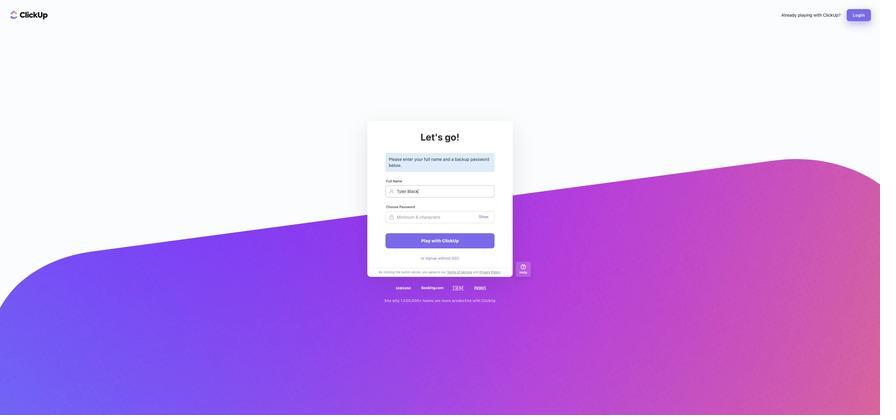 Task type: locate. For each thing, give the bounding box(es) containing it.
help
[[520, 270, 528, 274]]

clickup up sso on the right bottom of page
[[442, 238, 459, 243]]

with right 'playing'
[[814, 12, 823, 18]]

and
[[443, 157, 451, 162], [473, 270, 479, 274]]

with
[[814, 12, 823, 18], [432, 238, 441, 243], [473, 298, 481, 303]]

playing
[[798, 12, 813, 18]]

button
[[402, 270, 411, 274]]

with right play
[[432, 238, 441, 243]]

terms
[[447, 270, 457, 274]]

password
[[471, 157, 490, 162]]

go!
[[445, 131, 460, 143]]

play with clickup
[[422, 238, 459, 243]]

clickup inside button
[[442, 238, 459, 243]]

1 horizontal spatial clickup
[[482, 298, 496, 303]]

2 vertical spatial with
[[473, 298, 481, 303]]

and left privacy
[[473, 270, 479, 274]]

are
[[435, 298, 441, 303]]

0 vertical spatial with
[[814, 12, 823, 18]]

a
[[452, 157, 454, 162]]

or signup without sso link
[[421, 256, 460, 261]]

signup
[[426, 256, 437, 261]]

1 vertical spatial and
[[473, 270, 479, 274]]

below.
[[389, 163, 402, 168]]

help link
[[516, 262, 531, 277]]

with right productive
[[473, 298, 481, 303]]

0 horizontal spatial with
[[432, 238, 441, 243]]

you
[[423, 270, 428, 274]]

login
[[854, 12, 866, 18]]

name
[[393, 179, 403, 183]]

the
[[396, 270, 401, 274]]

0 horizontal spatial and
[[443, 157, 451, 162]]

to
[[438, 270, 441, 274]]

privacy policy link
[[479, 270, 501, 275]]

0 horizontal spatial clickup
[[442, 238, 459, 243]]

let's
[[421, 131, 443, 143]]

or signup without sso
[[421, 256, 460, 261]]

clicking
[[384, 270, 395, 274]]

show
[[479, 214, 489, 219]]

and left a
[[443, 157, 451, 162]]

without
[[438, 256, 451, 261]]

choose
[[386, 205, 399, 209]]

1 vertical spatial with
[[432, 238, 441, 243]]

clickup
[[442, 238, 459, 243], [482, 298, 496, 303]]

backup
[[455, 157, 470, 162]]

0 vertical spatial clickup
[[442, 238, 459, 243]]

0 vertical spatial and
[[443, 157, 451, 162]]

productive
[[452, 298, 472, 303]]

please enter your full name and a backup password below.
[[389, 157, 490, 168]]

clickup right productive
[[482, 298, 496, 303]]

please
[[389, 157, 402, 162]]

1 horizontal spatial with
[[473, 298, 481, 303]]

Choose Password password field
[[386, 211, 495, 223]]

more
[[442, 298, 451, 303]]

agree
[[429, 270, 437, 274]]



Task type: describe. For each thing, give the bounding box(es) containing it.
service
[[461, 270, 473, 274]]

already playing with clickup?
[[782, 12, 842, 18]]

above,
[[412, 270, 422, 274]]

play
[[422, 238, 431, 243]]

privacy
[[480, 270, 491, 274]]

policy
[[492, 270, 501, 274]]

1 horizontal spatial and
[[473, 270, 479, 274]]

by
[[379, 270, 383, 274]]

name
[[432, 157, 442, 162]]

login link
[[848, 9, 872, 21]]

or
[[421, 256, 425, 261]]

password
[[400, 205, 415, 209]]

terms of service link
[[447, 270, 473, 275]]

choose password
[[386, 205, 415, 209]]

of
[[457, 270, 461, 274]]

let's go!
[[421, 131, 460, 143]]

clickup?
[[824, 12, 842, 18]]

full name
[[386, 179, 403, 183]]

.
[[501, 270, 502, 274]]

full
[[386, 179, 392, 183]]

teams
[[423, 298, 434, 303]]

already
[[782, 12, 797, 18]]

full
[[424, 157, 430, 162]]

clickup - home image
[[10, 10, 48, 19]]

sso
[[452, 256, 460, 261]]

see
[[385, 298, 392, 303]]

with inside button
[[432, 238, 441, 243]]

1,000,000+
[[401, 298, 422, 303]]

why
[[393, 298, 400, 303]]

and inside please enter your full name and a backup password below.
[[443, 157, 451, 162]]

enter
[[403, 157, 413, 162]]

play with clickup button
[[386, 233, 495, 248]]

see why 1,000,000+ teams are more productive with clickup
[[385, 298, 496, 303]]

by clicking the button above, you agree to our terms of service and privacy policy .
[[379, 270, 502, 274]]

sign up element
[[386, 153, 495, 248]]

show link
[[479, 214, 489, 219]]

1 vertical spatial clickup
[[482, 298, 496, 303]]

your
[[415, 157, 423, 162]]

our
[[442, 270, 447, 274]]

2 horizontal spatial with
[[814, 12, 823, 18]]



Task type: vqa. For each thing, say whether or not it's contained in the screenshot.
CLICKUP - HOME image
yes



